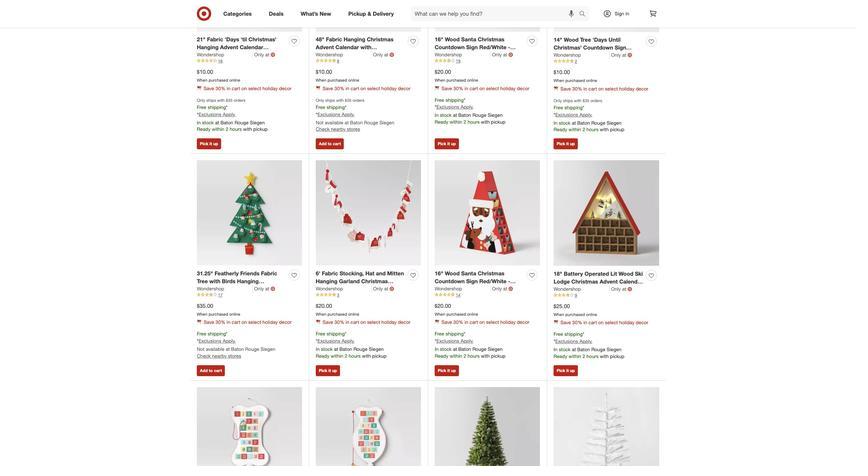 Task type: vqa. For each thing, say whether or not it's contained in the screenshot.
gifts within the Tech gifts for teens Score major bonus points with ideas perfect for them.
no



Task type: locate. For each thing, give the bounding box(es) containing it.
1 horizontal spatial tree
[[580, 36, 591, 43]]

in for 19
[[465, 85, 468, 91]]

select down 3 link on the bottom
[[367, 319, 380, 325]]

countdown up 14
[[435, 278, 465, 285]]

stock for 9
[[559, 347, 571, 352]]

ships for 14" wood tree 'days until christmas' countdown sign green - wondershop™
[[563, 98, 573, 103]]

1 horizontal spatial orders
[[353, 98, 364, 103]]

- inside 6' fabric stocking, hat and mitten hanging garland christmas advent calendar red/white - wondershop™
[[389, 286, 392, 292]]

fabric right 6'
[[322, 270, 338, 277]]

save
[[204, 85, 214, 91], [323, 85, 333, 91], [442, 85, 452, 91], [560, 86, 571, 91], [204, 319, 214, 325], [323, 319, 333, 325], [442, 319, 452, 325], [560, 320, 571, 326]]

in for 8
[[346, 85, 349, 91]]

online down 2 link
[[586, 78, 597, 83]]

1 vertical spatial not
[[197, 346, 205, 352]]

tree inside 14" wood tree 'days until christmas' countdown sign green - wondershop™
[[580, 36, 591, 43]]

advent
[[220, 44, 238, 51], [316, 44, 334, 51], [600, 278, 618, 285], [316, 286, 334, 292]]

on
[[242, 85, 247, 91], [360, 85, 366, 91], [479, 85, 485, 91], [598, 86, 604, 91], [242, 319, 247, 325], [360, 319, 366, 325], [479, 319, 485, 325], [598, 320, 604, 326]]

0 horizontal spatial tree
[[197, 278, 208, 285]]

0 vertical spatial tree
[[580, 36, 591, 43]]

1 vertical spatial check
[[197, 353, 211, 359]]

tree
[[580, 36, 591, 43], [197, 278, 208, 285]]

16
[[218, 58, 223, 63]]

save for 8
[[323, 85, 333, 91]]

0 horizontal spatial christmas'
[[248, 36, 277, 43]]

add
[[319, 141, 327, 146], [200, 368, 208, 373]]

wondershop down 14"
[[554, 52, 581, 58]]

1 vertical spatial 16" wood santa christmas countdown sign red/white - wondershop™
[[435, 270, 510, 292]]

when inside $25.00 when purchased online
[[554, 312, 564, 317]]

0 horizontal spatial ships
[[206, 98, 216, 103]]

6' fabric stocking, hat and mitten hanging garland christmas advent calendar red/white - wondershop™ image
[[316, 160, 421, 266], [316, 160, 421, 266]]

cart down '19' link
[[470, 85, 478, 91]]

christmas inside 48" fabric hanging christmas advent calendar with gingerbread man counter white - wondershop™
[[367, 36, 394, 43]]

wondershop link for 9
[[554, 286, 610, 292]]

gingerbread
[[316, 52, 348, 58]]

on for 14
[[479, 319, 485, 325]]

$25.00 when purchased online
[[554, 303, 597, 317]]

countdown up 2 link
[[583, 44, 613, 51]]

1 horizontal spatial 'days
[[593, 36, 607, 43]]

16 link
[[197, 58, 302, 64]]

1 vertical spatial green
[[197, 293, 213, 300]]

not inside free shipping * * exclusions apply. not available at baton rouge siegen check nearby stores
[[197, 346, 205, 352]]

1 horizontal spatial add
[[319, 141, 327, 146]]

check inside free shipping * * exclusions apply. not available at baton rouge siegen check nearby stores
[[197, 353, 211, 359]]

fabric inside 6' fabric stocking, hat and mitten hanging garland christmas advent calendar red/white - wondershop™
[[322, 270, 338, 277]]

0 vertical spatial add to cart
[[319, 141, 341, 146]]

red/white for 14
[[479, 278, 507, 285]]

14" wood tree 'days until christmas' countdown sign green - wondershop™ link
[[554, 36, 643, 59]]

wondershop
[[197, 52, 224, 57], [316, 52, 343, 57], [435, 52, 462, 57], [554, 52, 581, 58], [197, 286, 224, 291], [316, 286, 343, 291], [435, 286, 462, 291], [554, 286, 581, 292]]

not
[[316, 119, 323, 125], [197, 346, 205, 352]]

$35 for man
[[345, 98, 351, 103]]

8
[[337, 58, 339, 63]]

within for 3
[[331, 353, 343, 359]]

1 vertical spatial check nearby stores button
[[197, 353, 241, 360]]

pick for 16
[[200, 141, 208, 146]]

countdown down birds
[[225, 286, 255, 292]]

0 horizontal spatial $10.00
[[197, 68, 213, 75]]

$20.00 for 19
[[435, 68, 451, 75]]

$10.00 down 14"
[[554, 69, 570, 75]]

pickup for 9
[[610, 353, 624, 359]]

cart down 14 link
[[470, 319, 478, 325]]

0 vertical spatial 16" wood santa christmas countdown sign red/white - wondershop™
[[435, 36, 510, 58]]

30% for 8
[[334, 85, 344, 91]]

up
[[213, 141, 218, 146], [451, 141, 456, 146], [570, 141, 575, 146], [332, 368, 337, 373], [451, 368, 456, 373], [570, 368, 575, 373]]

1 horizontal spatial ships
[[325, 98, 335, 103]]

decor for 9
[[636, 320, 648, 326]]

wood up 14
[[445, 270, 460, 277]]

fabric right friends
[[261, 270, 277, 277]]

16" wood santa christmas countdown sign red/white - wondershop™ for 14
[[435, 270, 510, 292]]

0 vertical spatial christmas'
[[248, 36, 277, 43]]

christmas inside 18" battery operated lit wood ski lodge christmas advent calendar red/brown - wondershop™
[[571, 278, 598, 285]]

add to cart
[[319, 141, 341, 146], [200, 368, 222, 373]]

advent down lit
[[600, 278, 618, 285]]

18"
[[554, 270, 562, 277]]

ready
[[435, 119, 448, 125], [197, 126, 210, 132], [554, 127, 567, 132], [316, 353, 329, 359], [435, 353, 448, 359], [554, 353, 567, 359]]

6'
[[316, 270, 320, 277]]

on down '19' link
[[479, 85, 485, 91]]

$35
[[226, 98, 233, 103], [345, 98, 351, 103], [583, 98, 589, 103]]

30%
[[216, 85, 225, 91], [334, 85, 344, 91], [453, 85, 463, 91], [572, 86, 582, 91], [216, 319, 225, 325], [334, 319, 344, 325], [453, 319, 463, 325], [572, 320, 582, 326]]

cart down only ships with $35 orders free shipping * * exclusions apply. not available at baton rouge siegen check nearby stores
[[333, 141, 341, 146]]

it for 14
[[447, 368, 450, 373]]

wondershop up 17 at the left bottom
[[197, 286, 224, 291]]

christmas' right 'til
[[248, 36, 277, 43]]

only at ¬ for 2
[[611, 52, 632, 58]]

1 horizontal spatial only ships with $35 orders free shipping * * exclusions apply. in stock at  baton rouge siegen ready within 2 hours with pickup
[[554, 98, 624, 132]]

0 horizontal spatial not
[[197, 346, 205, 352]]

0 vertical spatial red/white
[[479, 44, 507, 51]]

pick it up for 3
[[319, 368, 337, 373]]

red/white up '19' link
[[479, 44, 507, 51]]

1 vertical spatial santa
[[461, 270, 476, 277]]

save 30% in cart on select holiday decor down 14 link
[[442, 319, 529, 325]]

hanging inside 48" fabric hanging christmas advent calendar with gingerbread man counter white - wondershop™
[[344, 36, 365, 43]]

holiday
[[262, 85, 278, 91], [381, 85, 397, 91], [500, 85, 516, 91], [619, 86, 635, 91], [262, 319, 278, 325], [381, 319, 397, 325], [500, 319, 516, 325], [619, 320, 635, 326]]

countdown up 19 in the right top of the page
[[435, 44, 465, 51]]

online down '19' link
[[467, 77, 478, 83]]

0 horizontal spatial available
[[206, 346, 224, 352]]

1 16" wood santa christmas countdown sign red/white - wondershop™ from the top
[[435, 36, 510, 58]]

$20.00 when purchased online down 19 in the right top of the page
[[435, 68, 478, 83]]

0 vertical spatial check
[[316, 126, 330, 132]]

ships inside only ships with $35 orders free shipping * * exclusions apply. not available at baton rouge siegen check nearby stores
[[325, 98, 335, 103]]

on down the 9 link
[[598, 320, 604, 326]]

0 vertical spatial green
[[554, 52, 569, 59]]

2 horizontal spatial $35
[[583, 98, 589, 103]]

select down 16 link
[[248, 85, 261, 91]]

¬
[[271, 51, 275, 58], [390, 51, 394, 58], [509, 51, 513, 58], [628, 52, 632, 58], [271, 285, 275, 292], [390, 285, 394, 292], [509, 285, 513, 292], [628, 286, 632, 292]]

30% for 9
[[572, 320, 582, 326]]

save 30% in cart on select holiday decor down '19' link
[[442, 85, 529, 91]]

1 16" wood santa christmas countdown sign red/white - wondershop™ link from the top
[[435, 36, 524, 58]]

fabric right 21"
[[207, 36, 223, 43]]

up for 2
[[570, 141, 575, 146]]

1 vertical spatial 16" wood santa christmas countdown sign red/white - wondershop™ link
[[435, 270, 524, 292]]

save 30% in cart on select holiday decor down 2 link
[[560, 86, 648, 91]]

apply.
[[461, 104, 473, 110], [223, 111, 236, 117], [342, 111, 355, 117], [580, 112, 592, 117], [223, 338, 236, 344], [342, 338, 355, 344], [461, 338, 473, 344], [580, 338, 592, 344]]

calendar
[[240, 44, 263, 51], [335, 44, 359, 51], [619, 278, 643, 285], [257, 286, 280, 292], [335, 286, 359, 292]]

christmas up 14 link
[[478, 270, 505, 277]]

purchased for 2
[[565, 78, 585, 83]]

2 vertical spatial red/white
[[360, 286, 388, 292]]

$10.00 when purchased online for blue/red
[[197, 68, 240, 83]]

6.5' pre-lit alberta spruce artificial christmas tree - wondershop™ image
[[435, 387, 540, 466], [435, 387, 540, 466]]

1 vertical spatial stores
[[228, 353, 241, 359]]

2 horizontal spatial $10.00
[[554, 69, 570, 75]]

to
[[328, 141, 332, 146], [209, 368, 213, 373]]

available inside only ships with $35 orders free shipping * * exclusions apply. not available at baton rouge siegen check nearby stores
[[325, 119, 343, 125]]

ski
[[635, 270, 643, 277]]

calendar up man
[[335, 44, 359, 51]]

select down 17 link
[[248, 319, 261, 325]]

rouge inside only ships with $35 orders free shipping * * exclusions apply. not available at baton rouge siegen check nearby stores
[[364, 119, 378, 125]]

$10.00 for 14" wood tree 'days until christmas' countdown sign green - wondershop™
[[554, 69, 570, 75]]

16" wood santa christmas countdown sign red/white - wondershop™ link for 14
[[435, 270, 524, 292]]

wondershop link up 16
[[197, 51, 253, 58]]

holiday down 3 link on the bottom
[[381, 319, 397, 325]]

wondershop™ inside 6' fabric stocking, hat and mitten hanging garland christmas advent calendar red/white - wondershop™
[[316, 293, 352, 300]]

free shipping * * exclusions apply. in stock at  baton rouge siegen ready within 2 hours with pickup for 9
[[554, 331, 624, 359]]

tree down the 31.25"
[[197, 278, 208, 285]]

21" fabric 'days 'til christmas' hanging advent calendar blue/red - wondershop™ link
[[197, 36, 286, 58]]

select down 8 link
[[367, 85, 380, 91]]

holiday down 2 link
[[619, 86, 635, 91]]

hanging up the blue/red
[[197, 44, 219, 51]]

1 horizontal spatial not
[[316, 119, 323, 125]]

1 horizontal spatial stores
[[347, 126, 360, 132]]

1 horizontal spatial green
[[554, 52, 569, 59]]

0 horizontal spatial add to cart
[[200, 368, 222, 373]]

1 vertical spatial red/white
[[479, 278, 507, 285]]

pickup & delivery link
[[342, 6, 402, 21]]

1 horizontal spatial add to cart
[[319, 141, 341, 146]]

21"
[[197, 36, 205, 43]]

1 horizontal spatial $10.00 when purchased online
[[316, 68, 359, 83]]

$10.00 when purchased online down 14" wood tree 'days until christmas' countdown sign green - wondershop™
[[554, 69, 597, 83]]

sign inside 14" wood tree 'days until christmas' countdown sign green - wondershop™
[[615, 44, 626, 51]]

2 horizontal spatial orders
[[590, 98, 602, 103]]

online for 2
[[586, 78, 597, 83]]

orders
[[234, 98, 245, 103], [353, 98, 364, 103], [590, 98, 602, 103]]

30% for 14
[[453, 319, 463, 325]]

wondershop link up the '8'
[[316, 51, 372, 58]]

wondershop link for 2
[[554, 52, 610, 58]]

1 vertical spatial add to cart
[[200, 368, 222, 373]]

$10.00 for 21" fabric 'days 'til christmas' hanging advent calendar blue/red - wondershop™
[[197, 68, 213, 75]]

-
[[508, 44, 510, 51], [222, 52, 225, 58], [401, 52, 404, 58], [571, 52, 573, 59], [508, 278, 510, 285], [389, 286, 392, 292], [584, 286, 587, 293], [214, 293, 216, 300]]

hanging
[[344, 36, 365, 43], [197, 44, 219, 51], [237, 278, 259, 285], [316, 278, 337, 285]]

holiday down white
[[381, 85, 397, 91]]

$20.00 when purchased online
[[435, 68, 478, 83], [316, 302, 359, 317], [435, 302, 478, 317]]

18" battery operated lit wood ski lodge christmas advent calendar red/brown - wondershop™ image
[[554, 160, 659, 266], [554, 160, 659, 266]]

only for 3
[[373, 286, 383, 291]]

18" battery operated lit wood ski lodge christmas advent calendar red/brown - wondershop™ link
[[554, 270, 643, 293]]

cart down 2 link
[[589, 86, 597, 91]]

in for 9
[[583, 320, 587, 326]]

purchased inside $25.00 when purchased online
[[565, 312, 585, 317]]

online down 8 link
[[348, 77, 359, 83]]

2 16" wood santa christmas countdown sign red/white - wondershop™ from the top
[[435, 270, 510, 292]]

$10.00 down gingerbread
[[316, 68, 332, 75]]

only for 19
[[492, 52, 502, 57]]

pick it up button for 16
[[197, 138, 221, 149]]

14" wood tree 'days until christmas' countdown sign green - wondershop™
[[554, 36, 626, 59]]

cart
[[232, 85, 240, 91], [351, 85, 359, 91], [470, 85, 478, 91], [589, 86, 597, 91], [333, 141, 341, 146], [232, 319, 240, 325], [351, 319, 359, 325], [470, 319, 478, 325], [589, 320, 597, 326], [214, 368, 222, 373]]

green up the $35.00
[[197, 293, 213, 300]]

wood up 19 in the right top of the page
[[445, 36, 460, 43]]

hanging down 6'
[[316, 278, 337, 285]]

check
[[316, 126, 330, 132], [197, 353, 211, 359]]

select down 14 link
[[486, 319, 499, 325]]

fabric
[[207, 36, 223, 43], [326, 36, 342, 43], [261, 270, 277, 277], [322, 270, 338, 277]]

up for 3
[[332, 368, 337, 373]]

$10.00 down the blue/red
[[197, 68, 213, 75]]

cart for 16
[[232, 85, 240, 91]]

0 vertical spatial stores
[[347, 126, 360, 132]]

2 horizontal spatial ships
[[563, 98, 573, 103]]

deals link
[[263, 6, 292, 21]]

nearby inside free shipping * * exclusions apply. not available at baton rouge siegen check nearby stores
[[212, 353, 227, 359]]

wondershop up 16
[[197, 52, 224, 57]]

1 vertical spatial christmas'
[[554, 44, 582, 51]]

$20.00 when purchased online down 3
[[316, 302, 359, 317]]

shipping inside only ships with $35 orders free shipping * * exclusions apply. not available at baton rouge siegen check nearby stores
[[327, 104, 345, 110]]

1 vertical spatial nearby
[[212, 353, 227, 359]]

christmas' inside 21" fabric 'days 'til christmas' hanging advent calendar blue/red - wondershop™
[[248, 36, 277, 43]]

siegen
[[488, 112, 503, 118], [250, 119, 265, 125], [379, 119, 394, 125], [607, 120, 622, 126], [261, 346, 275, 352], [369, 346, 384, 352], [488, 346, 503, 352], [607, 347, 622, 352]]

0 horizontal spatial add to cart button
[[197, 365, 225, 376]]

14" wood tree 'days until christmas' countdown sign green - wondershop™ image
[[554, 0, 659, 32], [554, 0, 659, 32]]

nearby inside only ships with $35 orders free shipping * * exclusions apply. not available at baton rouge siegen check nearby stores
[[331, 126, 346, 132]]

online inside $35.00 when purchased online
[[229, 312, 240, 317]]

1 vertical spatial available
[[206, 346, 224, 352]]

wondershop™ inside 21" fabric 'days 'til christmas' hanging advent calendar blue/red - wondershop™
[[226, 52, 262, 58]]

21" fabric 'days 'til christmas' hanging advent calendar blue/red - wondershop™
[[197, 36, 277, 58]]

sign down until
[[615, 44, 626, 51]]

0 horizontal spatial $10.00 when purchased online
[[197, 68, 240, 83]]

wondershop link for 8
[[316, 51, 372, 58]]

purchased
[[209, 77, 228, 83], [328, 77, 347, 83], [447, 77, 466, 83], [565, 78, 585, 83], [209, 312, 228, 317], [328, 312, 347, 317], [447, 312, 466, 317], [565, 312, 585, 317]]

cart down $35.00 when purchased online
[[232, 319, 240, 325]]

0 vertical spatial check nearby stores button
[[316, 126, 360, 133]]

0 vertical spatial nearby
[[331, 126, 346, 132]]

48"
[[316, 36, 324, 43]]

decor for 16
[[279, 85, 291, 91]]

9
[[575, 293, 577, 298]]

cart for 14
[[470, 319, 478, 325]]

at inside only ships with $35 orders free shipping * * exclusions apply. not available at baton rouge siegen check nearby stores
[[345, 119, 349, 125]]

21" fabric 'days 'til christmas' hanging advent calendar blue/red - wondershop™ image
[[197, 0, 302, 32], [197, 0, 302, 32]]

holiday down 14 link
[[500, 319, 516, 325]]

0 horizontal spatial to
[[209, 368, 213, 373]]

16" wood santa christmas countdown sign red/white - wondershop™ link for 19
[[435, 36, 524, 58]]

calendar down friends
[[257, 286, 280, 292]]

$10.00
[[197, 68, 213, 75], [316, 68, 332, 75], [554, 69, 570, 75]]

calendar inside 21" fabric 'days 'til christmas' hanging advent calendar blue/red - wondershop™
[[240, 44, 263, 51]]

categories
[[223, 10, 252, 17]]

wood inside 14" wood tree 'days until christmas' countdown sign green - wondershop™
[[564, 36, 579, 43]]

0 horizontal spatial add
[[200, 368, 208, 373]]

1 horizontal spatial to
[[328, 141, 332, 146]]

on for 9
[[598, 320, 604, 326]]

0 horizontal spatial nearby
[[212, 353, 227, 359]]

0 horizontal spatial stores
[[228, 353, 241, 359]]

0 vertical spatial add
[[319, 141, 327, 146]]

0 horizontal spatial green
[[197, 293, 213, 300]]

in for 14
[[435, 346, 439, 352]]

pick it up button for 3
[[316, 365, 340, 376]]

0 vertical spatial not
[[316, 119, 323, 125]]

holiday down 16 link
[[262, 85, 278, 91]]

wondershop™ inside 18" battery operated lit wood ski lodge christmas advent calendar red/brown - wondershop™
[[588, 286, 624, 293]]

25" fabric bone with colorful pockets 'deck the paws' hanging christmas advent calendar white - wondershop™ image
[[197, 387, 302, 466], [197, 387, 302, 466]]

$20.00 for 3
[[316, 302, 332, 309]]

on for 19
[[479, 85, 485, 91]]

0 vertical spatial 16" wood santa christmas countdown sign red/white - wondershop™ link
[[435, 36, 524, 58]]

advent down 48"
[[316, 44, 334, 51]]

$10.00 when purchased online for man
[[316, 68, 359, 83]]

1 vertical spatial to
[[209, 368, 213, 373]]

0 vertical spatial to
[[328, 141, 332, 146]]

holiday down 17 link
[[262, 319, 278, 325]]

with inside only ships with $35 orders free shipping * * exclusions apply. not available at baton rouge siegen check nearby stores
[[336, 98, 344, 103]]

only inside only ships with $35 orders free shipping * * exclusions apply. not available at baton rouge siegen check nearby stores
[[316, 98, 324, 103]]

advent inside 6' fabric stocking, hat and mitten hanging garland christmas advent calendar red/white - wondershop™
[[316, 286, 334, 292]]

16"
[[435, 36, 443, 43], [435, 270, 443, 277]]

fabric inside 21" fabric 'days 'til christmas' hanging advent calendar blue/red - wondershop™
[[207, 36, 223, 43]]

cart down $25.00 when purchased online
[[589, 320, 597, 326]]

rouge inside free shipping * * exclusions apply. not available at baton rouge siegen check nearby stores
[[245, 346, 259, 352]]

$20.00 when purchased online down 14
[[435, 302, 478, 317]]

in for 17
[[227, 319, 230, 325]]

select for 9
[[605, 320, 618, 326]]

fabric inside the 31.25" featherly friends fabric tree with birds hanging christmas countdown calendar green - wondershop™
[[261, 270, 277, 277]]

sign up '19' link
[[466, 44, 478, 51]]

0 horizontal spatial $35
[[226, 98, 233, 103]]

cart for 19
[[470, 85, 478, 91]]

select for 3
[[367, 319, 380, 325]]

advent up 16
[[220, 44, 238, 51]]

wondershop for 16
[[197, 52, 224, 57]]

fabric inside 48" fabric hanging christmas advent calendar with gingerbread man counter white - wondershop™
[[326, 36, 342, 43]]

holiday for 17
[[262, 319, 278, 325]]

wondershop up the '8'
[[316, 52, 343, 57]]

in
[[626, 11, 629, 16], [227, 85, 230, 91], [346, 85, 349, 91], [465, 85, 468, 91], [583, 86, 587, 91], [227, 319, 230, 325], [346, 319, 349, 325], [465, 319, 468, 325], [583, 320, 587, 326]]

save for 19
[[442, 85, 452, 91]]

0 vertical spatial 16"
[[435, 36, 443, 43]]

orders inside only ships with $35 orders free shipping * * exclusions apply. not available at baton rouge siegen check nearby stores
[[353, 98, 364, 103]]

save 30% in cart on select holiday decor for 19
[[442, 85, 529, 91]]

green down 14"
[[554, 52, 569, 59]]

0 horizontal spatial 'days
[[225, 36, 239, 43]]

online inside $25.00 when purchased online
[[586, 312, 597, 317]]

0 horizontal spatial check
[[197, 353, 211, 359]]

only
[[254, 52, 264, 57], [373, 52, 383, 57], [492, 52, 502, 57], [611, 52, 621, 58], [197, 98, 205, 103], [316, 98, 324, 103], [554, 98, 562, 103], [254, 286, 264, 291], [373, 286, 383, 291], [492, 286, 502, 291], [611, 286, 621, 292]]

1 vertical spatial tree
[[197, 278, 208, 285]]

with
[[360, 44, 372, 51], [217, 98, 225, 103], [336, 98, 344, 103], [574, 98, 582, 103], [481, 119, 490, 125], [243, 126, 252, 132], [600, 127, 609, 132], [209, 278, 220, 285], [362, 353, 371, 359], [481, 353, 490, 359], [600, 353, 609, 359]]

2 16" wood santa christmas countdown sign red/white - wondershop™ link from the top
[[435, 270, 524, 292]]

online down 17 link
[[229, 312, 240, 317]]

only for 14
[[492, 286, 502, 291]]

tree down the search button
[[580, 36, 591, 43]]

advent inside 18" battery operated lit wood ski lodge christmas advent calendar red/brown - wondershop™
[[600, 278, 618, 285]]

1 horizontal spatial $35
[[345, 98, 351, 103]]

wondershop link down 14"
[[554, 52, 610, 58]]

wondershop link up 17 at the left bottom
[[197, 285, 253, 292]]

25" fabric fish with colorful pockets 'meowy christmas' hanging advent calendar white - wondershop™ image
[[316, 387, 421, 466], [316, 387, 421, 466]]

holiday down '19' link
[[500, 85, 516, 91]]

in for 3
[[316, 346, 320, 352]]

purchased inside $35.00 when purchased online
[[209, 312, 228, 317]]

1 vertical spatial 16"
[[435, 270, 443, 277]]

$10.00 for 48" fabric hanging christmas advent calendar with gingerbread man counter white - wondershop™
[[316, 68, 332, 75]]

wood right 14"
[[564, 36, 579, 43]]

purchased for 8
[[328, 77, 347, 83]]

wood for 14
[[445, 270, 460, 277]]

on down 3 link on the bottom
[[360, 319, 366, 325]]

online down the 9 link
[[586, 312, 597, 317]]

christmas down hat
[[361, 278, 388, 285]]

0 vertical spatial available
[[325, 119, 343, 125]]

add to cart button
[[316, 138, 344, 149], [197, 365, 225, 376]]

14 link
[[435, 292, 540, 298]]

to for $10.00
[[328, 141, 332, 146]]

red/white up 14 link
[[479, 278, 507, 285]]

save 30% in cart on select holiday decor down 3 link on the bottom
[[323, 319, 410, 325]]

calendar down ski
[[619, 278, 643, 285]]

24" unlit tinsel mini artificial christmas tree white - wondershop™ image
[[554, 387, 659, 466], [554, 387, 659, 466]]

48" fabric hanging christmas advent calendar with gingerbread man counter white - wondershop™ image
[[316, 0, 421, 32], [316, 0, 421, 32]]

green inside the 31.25" featherly friends fabric tree with birds hanging christmas countdown calendar green - wondershop™
[[197, 293, 213, 300]]

online down 3 link on the bottom
[[348, 312, 359, 317]]

31.25" featherly friends fabric tree with birds hanging christmas countdown calendar green - wondershop™
[[197, 270, 280, 300]]

it for 2
[[566, 141, 569, 146]]

shipping
[[446, 97, 464, 103], [208, 104, 226, 110], [327, 104, 345, 110], [564, 104, 583, 110], [208, 331, 226, 337], [327, 331, 345, 337], [446, 331, 464, 337], [564, 331, 583, 337]]

$35 inside only ships with $35 orders free shipping * * exclusions apply. not available at baton rouge siegen check nearby stores
[[345, 98, 351, 103]]

2 16" from the top
[[435, 270, 443, 277]]

on up free shipping * * exclusions apply. not available at baton rouge siegen check nearby stores in the bottom left of the page
[[242, 319, 247, 325]]

select for 8
[[367, 85, 380, 91]]

within
[[450, 119, 462, 125], [212, 126, 224, 132], [569, 127, 581, 132], [331, 353, 343, 359], [450, 353, 462, 359], [569, 353, 581, 359]]

on down 14 link
[[479, 319, 485, 325]]

available
[[325, 119, 343, 125], [206, 346, 224, 352]]

fabric for 48"
[[326, 36, 342, 43]]

1 horizontal spatial christmas'
[[554, 44, 582, 51]]

exclusions
[[436, 104, 459, 110], [199, 111, 221, 117], [317, 111, 340, 117], [555, 112, 578, 117], [199, 338, 221, 344], [317, 338, 340, 344], [436, 338, 459, 344], [555, 338, 578, 344]]

it for 3
[[328, 368, 331, 373]]

pick
[[200, 141, 208, 146], [438, 141, 446, 146], [557, 141, 565, 146], [319, 368, 327, 373], [438, 368, 446, 373], [557, 368, 565, 373]]

countdown inside the 31.25" featherly friends fabric tree with birds hanging christmas countdown calendar green - wondershop™
[[225, 286, 255, 292]]

0 horizontal spatial only ships with $35 orders free shipping * * exclusions apply. in stock at  baton rouge siegen ready within 2 hours with pickup
[[197, 98, 268, 132]]

santa up 14 link
[[461, 270, 476, 277]]

decor
[[279, 85, 291, 91], [398, 85, 410, 91], [517, 85, 529, 91], [636, 86, 648, 91], [279, 319, 291, 325], [398, 319, 410, 325], [517, 319, 529, 325], [636, 320, 648, 326]]

christmas down battery
[[571, 278, 598, 285]]

1 horizontal spatial check
[[316, 126, 330, 132]]

wondershop link up 19 in the right top of the page
[[435, 51, 491, 58]]

2
[[575, 59, 577, 64], [464, 119, 466, 125], [226, 126, 228, 132], [583, 127, 585, 132], [345, 353, 347, 359], [464, 353, 466, 359], [583, 353, 585, 359]]

1 horizontal spatial add to cart button
[[316, 138, 344, 149]]

16" wood santa christmas countdown sign red/white - wondershop™ image
[[435, 0, 540, 32], [435, 0, 540, 32], [435, 160, 540, 266], [435, 160, 540, 266]]

add for $10.00
[[319, 141, 327, 146]]

stores inside only ships with $35 orders free shipping * * exclusions apply. not available at baton rouge siegen check nearby stores
[[347, 126, 360, 132]]

cart down 16 link
[[232, 85, 240, 91]]

cart down 3 link on the bottom
[[351, 319, 359, 325]]

in for 2
[[583, 86, 587, 91]]

0 vertical spatial santa
[[461, 36, 476, 43]]

hanging inside 21" fabric 'days 'til christmas' hanging advent calendar blue/red - wondershop™
[[197, 44, 219, 51]]

when inside $35.00 when purchased online
[[197, 312, 208, 317]]

31.25" featherly friends fabric tree with birds hanging christmas countdown calendar green - wondershop™ link
[[197, 270, 286, 300]]

1 vertical spatial add
[[200, 368, 208, 373]]

christmas up counter
[[367, 36, 394, 43]]

pick it up button for 2
[[554, 138, 578, 149]]

wood for 19
[[445, 36, 460, 43]]

1 16" from the top
[[435, 36, 443, 43]]

31.25" featherly friends fabric tree with birds hanging christmas countdown calendar green - wondershop™ image
[[197, 160, 302, 266], [197, 160, 302, 266]]

calendar down 'til
[[240, 44, 263, 51]]

sign in link
[[597, 6, 640, 21]]

free shipping * * exclusions apply. in stock at  baton rouge siegen ready within 2 hours with pickup
[[435, 97, 505, 125], [316, 331, 387, 359], [435, 331, 505, 359], [554, 331, 624, 359]]

1 horizontal spatial $10.00
[[316, 68, 332, 75]]

to for $35.00
[[209, 368, 213, 373]]

baton
[[458, 112, 471, 118], [221, 119, 233, 125], [350, 119, 363, 125], [577, 120, 590, 126], [231, 346, 244, 352], [339, 346, 352, 352], [458, 346, 471, 352], [577, 347, 590, 352]]

wondershop link for 19
[[435, 51, 491, 58]]

hanging up man
[[344, 36, 365, 43]]

pickup
[[491, 119, 505, 125], [253, 126, 268, 132], [610, 127, 624, 132], [372, 353, 387, 359], [491, 353, 505, 359], [610, 353, 624, 359]]

decor for 19
[[517, 85, 529, 91]]

1 horizontal spatial nearby
[[331, 126, 346, 132]]

$25.00
[[554, 303, 570, 310]]

pickup for 19
[[491, 119, 505, 125]]

- inside 18" battery operated lit wood ski lodge christmas advent calendar red/brown - wondershop™
[[584, 286, 587, 293]]

available inside free shipping * * exclusions apply. not available at baton rouge siegen check nearby stores
[[206, 346, 224, 352]]

christmas' down 14"
[[554, 44, 582, 51]]

'days
[[225, 36, 239, 43], [593, 36, 607, 43]]

save 30% in cart on select holiday decor up free shipping * * exclusions apply. not available at baton rouge siegen check nearby stores in the bottom left of the page
[[204, 319, 291, 325]]

1 vertical spatial add to cart button
[[197, 365, 225, 376]]

exclusions inside only ships with $35 orders free shipping * * exclusions apply. not available at baton rouge siegen check nearby stores
[[317, 111, 340, 117]]

holiday for 19
[[500, 85, 516, 91]]

0 horizontal spatial orders
[[234, 98, 245, 103]]

calendar down garland
[[335, 286, 359, 292]]

wondershop up 14
[[435, 286, 462, 291]]

16" wood santa christmas countdown sign red/white - wondershop™ for 19
[[435, 36, 510, 58]]

search
[[576, 11, 592, 18]]

green inside 14" wood tree 'days until christmas' countdown sign green - wondershop™
[[554, 52, 569, 59]]

'days left 'til
[[225, 36, 239, 43]]

in
[[435, 112, 439, 118], [197, 119, 201, 125], [554, 120, 558, 126], [316, 346, 320, 352], [435, 346, 439, 352], [554, 347, 558, 352]]

2 santa from the top
[[461, 270, 476, 277]]

online for 17
[[229, 312, 240, 317]]

holiday down the 9 link
[[619, 320, 635, 326]]

select down 2 link
[[605, 86, 618, 91]]

red/white down hat
[[360, 286, 388, 292]]

when
[[197, 77, 208, 83], [316, 77, 326, 83], [435, 77, 445, 83], [554, 78, 564, 83], [197, 312, 208, 317], [316, 312, 326, 317], [435, 312, 445, 317], [554, 312, 564, 317]]

0 vertical spatial add to cart button
[[316, 138, 344, 149]]

apply. inside free shipping * * exclusions apply. not available at baton rouge siegen check nearby stores
[[223, 338, 236, 344]]

categories link
[[218, 6, 260, 21]]

1 horizontal spatial available
[[325, 119, 343, 125]]

only at ¬ for 16
[[254, 51, 275, 58]]

on down 2 link
[[598, 86, 604, 91]]

exclusions inside free shipping * * exclusions apply. not available at baton rouge siegen check nearby stores
[[199, 338, 221, 344]]

$20.00 when purchased online for 19
[[435, 68, 478, 83]]

santa up '19' link
[[461, 36, 476, 43]]

it
[[210, 141, 212, 146], [447, 141, 450, 146], [566, 141, 569, 146], [328, 368, 331, 373], [447, 368, 450, 373], [566, 368, 569, 373]]

¬ for 3
[[390, 285, 394, 292]]

on for 2
[[598, 86, 604, 91]]

1 santa from the top
[[461, 36, 476, 43]]

pick it up button for 14
[[435, 365, 459, 376]]

online down 14 link
[[467, 312, 478, 317]]

only at ¬ for 17
[[254, 285, 275, 292]]

deals
[[269, 10, 284, 17]]

What can we help you find? suggestions appear below search field
[[411, 6, 581, 21]]

2 horizontal spatial $10.00 when purchased online
[[554, 69, 597, 83]]



Task type: describe. For each thing, give the bounding box(es) containing it.
$35 for green
[[583, 98, 589, 103]]

ready for 3
[[316, 353, 329, 359]]

baton inside only ships with $35 orders free shipping * * exclusions apply. not available at baton rouge siegen check nearby stores
[[350, 119, 363, 125]]

only for 16
[[254, 52, 264, 57]]

free inside only ships with $35 orders free shipping * * exclusions apply. not available at baton rouge siegen check nearby stores
[[316, 104, 325, 110]]

17
[[218, 292, 223, 298]]

online for 8
[[348, 77, 359, 83]]

free inside free shipping * * exclusions apply. not available at baton rouge siegen check nearby stores
[[197, 331, 206, 337]]

fabric for 6'
[[322, 270, 338, 277]]

30% for 16
[[216, 85, 225, 91]]

pickup & delivery
[[348, 10, 394, 17]]

when for 16
[[197, 77, 208, 83]]

christmas up '19' link
[[478, 36, 505, 43]]

battery
[[564, 270, 583, 277]]

select for 17
[[248, 319, 261, 325]]

christmas inside 6' fabric stocking, hat and mitten hanging garland christmas advent calendar red/white - wondershop™
[[361, 278, 388, 285]]

calendar inside 6' fabric stocking, hat and mitten hanging garland christmas advent calendar red/white - wondershop™
[[335, 286, 359, 292]]

santa for 14
[[461, 270, 476, 277]]

9 link
[[554, 292, 659, 298]]

not inside only ships with $35 orders free shipping * * exclusions apply. not available at baton rouge siegen check nearby stores
[[316, 119, 323, 125]]

wondershop™ inside the 31.25" featherly friends fabric tree with birds hanging christmas countdown calendar green - wondershop™
[[218, 293, 254, 300]]

when for 19
[[435, 77, 445, 83]]

counter
[[363, 52, 384, 58]]

hours for 9
[[587, 353, 599, 359]]

cart for 9
[[589, 320, 597, 326]]

siegen inside free shipping * * exclusions apply. not available at baton rouge siegen check nearby stores
[[261, 346, 275, 352]]

'til
[[241, 36, 247, 43]]

wondershop link for 16
[[197, 51, 253, 58]]

red/white inside 6' fabric stocking, hat and mitten hanging garland christmas advent calendar red/white - wondershop™
[[360, 286, 388, 292]]

18" battery operated lit wood ski lodge christmas advent calendar red/brown - wondershop™
[[554, 270, 643, 293]]

what's new link
[[295, 6, 340, 21]]

2 link
[[554, 58, 659, 64]]

in for 16
[[227, 85, 230, 91]]

'days inside 14" wood tree 'days until christmas' countdown sign green - wondershop™
[[593, 36, 607, 43]]

stocking,
[[340, 270, 364, 277]]

search button
[[576, 6, 592, 23]]

$35 for blue/red
[[226, 98, 233, 103]]

wood inside 18" battery operated lit wood ski lodge christmas advent calendar red/brown - wondershop™
[[619, 270, 633, 277]]

'days inside 21" fabric 'days 'til christmas' hanging advent calendar blue/red - wondershop™
[[225, 36, 239, 43]]

when for 9
[[554, 312, 564, 317]]

wondershop™ inside 48" fabric hanging christmas advent calendar with gingerbread man counter white - wondershop™
[[316, 59, 352, 66]]

select for 16
[[248, 85, 261, 91]]

at inside free shipping * * exclusions apply. not available at baton rouge siegen check nearby stores
[[226, 346, 230, 352]]

holiday for 8
[[381, 85, 397, 91]]

add to cart for $35.00
[[200, 368, 222, 373]]

in for 19
[[435, 112, 439, 118]]

- inside 21" fabric 'days 'til christmas' hanging advent calendar blue/red - wondershop™
[[222, 52, 225, 58]]

purchased for 19
[[447, 77, 466, 83]]

only at ¬ for 9
[[611, 286, 632, 292]]

31.25"
[[197, 270, 213, 277]]

friends
[[240, 270, 259, 277]]

wondershop™ inside 14" wood tree 'days until christmas' countdown sign green - wondershop™
[[575, 52, 610, 59]]

2 inside 2 link
[[575, 59, 577, 64]]

19 link
[[435, 58, 540, 64]]

hours for 19
[[468, 119, 480, 125]]

lodge
[[554, 278, 570, 285]]

only ships with $35 orders free shipping * * exclusions apply. in stock at  baton rouge siegen ready within 2 hours with pickup for green
[[554, 98, 624, 132]]

red/brown
[[554, 286, 583, 293]]

what's new
[[301, 10, 331, 17]]

¬ for 19
[[509, 51, 513, 58]]

within for 19
[[450, 119, 462, 125]]

it for 16
[[210, 141, 212, 146]]

tree inside the 31.25" featherly friends fabric tree with birds hanging christmas countdown calendar green - wondershop™
[[197, 278, 208, 285]]

with inside 48" fabric hanging christmas advent calendar with gingerbread man counter white - wondershop™
[[360, 44, 372, 51]]

cart down free shipping * * exclusions apply. not available at baton rouge siegen check nearby stores in the bottom left of the page
[[214, 368, 222, 373]]

3 link
[[316, 292, 421, 298]]

wondershop for 2
[[554, 52, 581, 58]]

free shipping * * exclusions apply. in stock at  baton rouge siegen ready within 2 hours with pickup for 3
[[316, 331, 387, 359]]

pick it up for 16
[[200, 141, 218, 146]]

- inside the 31.25" featherly friends fabric tree with birds hanging christmas countdown calendar green - wondershop™
[[214, 293, 216, 300]]

delivery
[[373, 10, 394, 17]]

holiday for 9
[[619, 320, 635, 326]]

- inside 14" wood tree 'days until christmas' countdown sign green - wondershop™
[[571, 52, 573, 59]]

cart for 2
[[589, 86, 597, 91]]

select for 19
[[486, 85, 499, 91]]

apply. inside only ships with $35 orders free shipping * * exclusions apply. not available at baton rouge siegen check nearby stores
[[342, 111, 355, 117]]

purchased for 14
[[447, 312, 466, 317]]

sign in
[[615, 11, 629, 16]]

christmas inside the 31.25" featherly friends fabric tree with birds hanging christmas countdown calendar green - wondershop™
[[197, 286, 224, 292]]

save for 17
[[204, 319, 214, 325]]

add for $35.00
[[200, 368, 208, 373]]

only ships with $35 orders free shipping * * exclusions apply. not available at baton rouge siegen check nearby stores
[[316, 98, 394, 132]]

48" fabric hanging christmas advent calendar with gingerbread man counter white - wondershop™
[[316, 36, 404, 66]]

in for 3
[[346, 319, 349, 325]]

sign up until
[[615, 11, 624, 16]]

new
[[320, 10, 331, 17]]

and
[[376, 270, 386, 277]]

baton inside free shipping * * exclusions apply. not available at baton rouge siegen check nearby stores
[[231, 346, 244, 352]]

14"
[[554, 36, 562, 43]]

pick it up for 9
[[557, 368, 575, 373]]

hanging inside 6' fabric stocking, hat and mitten hanging garland christmas advent calendar red/white - wondershop™
[[316, 278, 337, 285]]

¬ for 16
[[271, 51, 275, 58]]

holiday for 2
[[619, 86, 635, 91]]

pick it up button for 19
[[435, 138, 459, 149]]

fabric for 21"
[[207, 36, 223, 43]]

what's
[[301, 10, 318, 17]]

sign up 14 link
[[466, 278, 478, 285]]

&
[[368, 10, 371, 17]]

advent inside 21" fabric 'days 'til christmas' hanging advent calendar blue/red - wondershop™
[[220, 44, 238, 51]]

siegen inside only ships with $35 orders free shipping * * exclusions apply. not available at baton rouge siegen check nearby stores
[[379, 119, 394, 125]]

purchased for 9
[[565, 312, 585, 317]]

- inside 48" fabric hanging christmas advent calendar with gingerbread man counter white - wondershop™
[[401, 52, 404, 58]]

ready for 14
[[435, 353, 448, 359]]

stores inside free shipping * * exclusions apply. not available at baton rouge siegen check nearby stores
[[228, 353, 241, 359]]

countdown inside 14" wood tree 'days until christmas' countdown sign green - wondershop™
[[583, 44, 613, 51]]

with inside the 31.25" featherly friends fabric tree with birds hanging christmas countdown calendar green - wondershop™
[[209, 278, 220, 285]]

¬ for 8
[[390, 51, 394, 58]]

calendar inside the 31.25" featherly friends fabric tree with birds hanging christmas countdown calendar green - wondershop™
[[257, 286, 280, 292]]

cart for 17
[[232, 319, 240, 325]]

pick it up for 14
[[438, 368, 456, 373]]

cart for 8
[[351, 85, 359, 91]]

3
[[337, 292, 339, 298]]

red/white for 19
[[479, 44, 507, 51]]

calendar inside 48" fabric hanging christmas advent calendar with gingerbread man counter white - wondershop™
[[335, 44, 359, 51]]

featherly
[[215, 270, 239, 277]]

pick for 19
[[438, 141, 446, 146]]

online for 9
[[586, 312, 597, 317]]

pickup
[[348, 10, 366, 17]]

1 horizontal spatial check nearby stores button
[[316, 126, 360, 133]]

$35.00 when purchased online
[[197, 302, 240, 317]]

advent inside 48" fabric hanging christmas advent calendar with gingerbread man counter white - wondershop™
[[316, 44, 334, 51]]

on for 16
[[242, 85, 247, 91]]

garland
[[339, 278, 360, 285]]

when for 14
[[435, 312, 445, 317]]

decor for 14
[[517, 319, 529, 325]]

white
[[385, 52, 400, 58]]

30% for 17
[[216, 319, 225, 325]]

hat
[[365, 270, 374, 277]]

48" fabric hanging christmas advent calendar with gingerbread man counter white - wondershop™ link
[[316, 36, 405, 66]]

blue/red
[[197, 52, 221, 58]]

man
[[350, 52, 361, 58]]

operated
[[585, 270, 609, 277]]

14
[[456, 292, 460, 298]]

orders for green
[[590, 98, 602, 103]]

add to cart button for $35.00
[[197, 365, 225, 376]]

birds
[[222, 278, 236, 285]]

pickup for 3
[[372, 353, 387, 359]]

free shipping * * exclusions apply. not available at baton rouge siegen check nearby stores
[[197, 331, 275, 359]]

on for 3
[[360, 319, 366, 325]]

only at ¬ for 8
[[373, 51, 394, 58]]

stock for 19
[[440, 112, 452, 118]]

pick it up button for 9
[[554, 365, 578, 376]]

hanging inside the 31.25" featherly friends fabric tree with birds hanging christmas countdown calendar green - wondershop™
[[237, 278, 259, 285]]

shipping inside free shipping * * exclusions apply. not available at baton rouge siegen check nearby stores
[[208, 331, 226, 337]]

lit
[[611, 270, 617, 277]]

christmas' inside 14" wood tree 'days until christmas' countdown sign green - wondershop™
[[554, 44, 582, 51]]

cart for 3
[[351, 319, 359, 325]]

free shipping * * exclusions apply. in stock at  baton rouge siegen ready within 2 hours with pickup for 14
[[435, 331, 505, 359]]

only for 17
[[254, 286, 264, 291]]

save for 9
[[560, 320, 571, 326]]

6' fabric stocking, hat and mitten hanging garland christmas advent calendar red/white - wondershop™ link
[[316, 270, 405, 300]]

hours for 3
[[349, 353, 361, 359]]

check inside only ships with $35 orders free shipping * * exclusions apply. not available at baton rouge siegen check nearby stores
[[316, 126, 330, 132]]

hours for 14
[[468, 353, 480, 359]]

save for 3
[[323, 319, 333, 325]]

mitten
[[387, 270, 404, 277]]

pick for 3
[[319, 368, 327, 373]]

19
[[456, 58, 460, 63]]

8 link
[[316, 58, 421, 64]]

17 link
[[197, 292, 302, 298]]

wondershop for 14
[[435, 286, 462, 291]]

$10.00 when purchased online for green
[[554, 69, 597, 83]]

until
[[609, 36, 621, 43]]

it for 19
[[447, 141, 450, 146]]

stock for 3
[[321, 346, 333, 352]]

calendar inside 18" battery operated lit wood ski lodge christmas advent calendar red/brown - wondershop™
[[619, 278, 643, 285]]

$20.00 for 14
[[435, 302, 451, 309]]

pick it up for 2
[[557, 141, 575, 146]]

wondershop for 3
[[316, 286, 343, 291]]

save for 14
[[442, 319, 452, 325]]

0 horizontal spatial check nearby stores button
[[197, 353, 241, 360]]

pick for 14
[[438, 368, 446, 373]]

6' fabric stocking, hat and mitten hanging garland christmas advent calendar red/white - wondershop™
[[316, 270, 404, 300]]

only ships with $35 orders free shipping * * exclusions apply. in stock at  baton rouge siegen ready within 2 hours with pickup for blue/red
[[197, 98, 268, 132]]

save 30% in cart on select holiday decor for 2
[[560, 86, 648, 91]]

up for 16
[[213, 141, 218, 146]]

$35.00
[[197, 302, 213, 309]]



